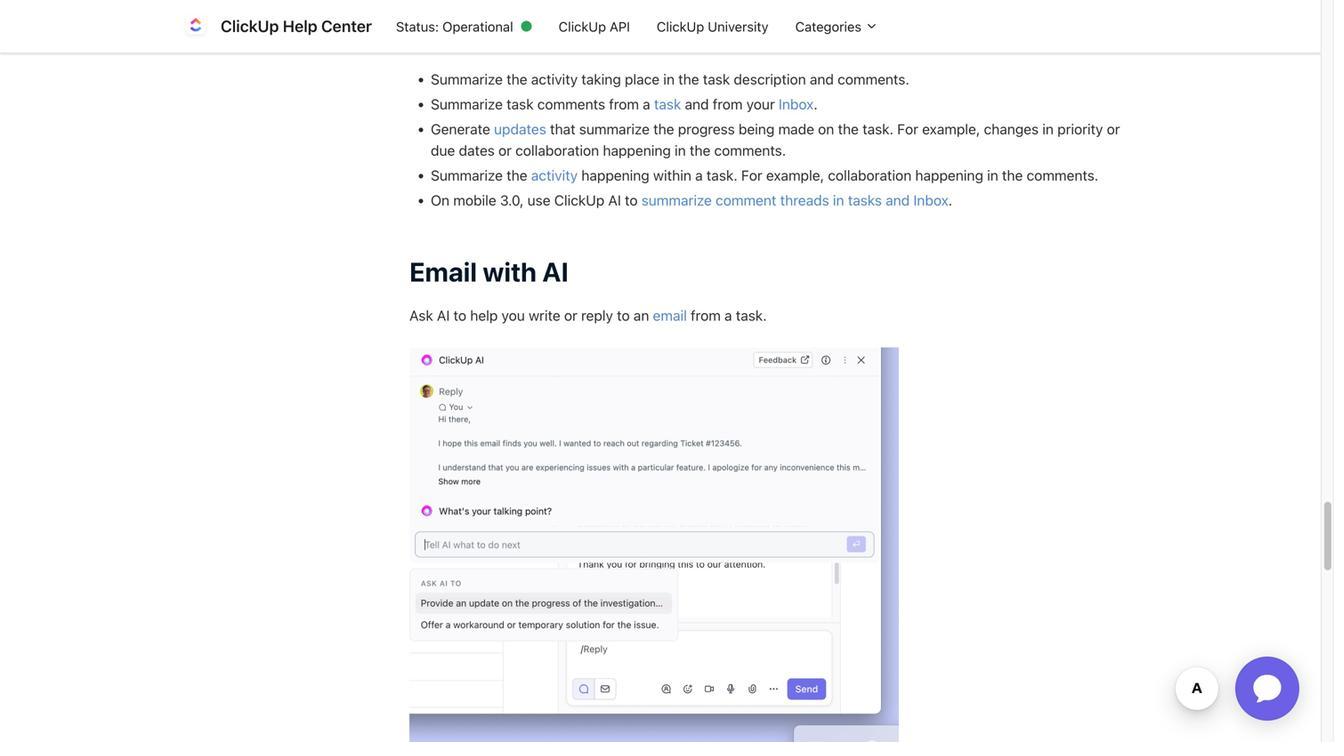 Task type: vqa. For each thing, say whether or not it's contained in the screenshot.
Scroll
no



Task type: describe. For each thing, give the bounding box(es) containing it.
comment
[[716, 192, 777, 209]]

write
[[529, 307, 561, 324]]

on
[[431, 192, 450, 209]]

made
[[779, 121, 815, 138]]

categories button
[[782, 10, 892, 43]]

0 horizontal spatial task
[[507, 96, 534, 113]]

with
[[483, 256, 537, 288]]

example, inside summarize the activity happening within a task. for example, collaboration happening in the comments. on mobile 3.0 , use clickup ai to summarize comment threads in tasks and inbox .
[[767, 167, 825, 184]]

help
[[470, 307, 498, 324]]

comments. inside the that summarize the progress being made on the task. for example, changes in priority or due dates or collaboration happening in the comments.
[[715, 142, 786, 159]]

progress
[[678, 121, 735, 138]]

task link
[[654, 96, 682, 113]]

in up within
[[675, 142, 686, 159]]

comments. inside summarize the activity happening within a task. for example, collaboration happening in the comments. on mobile 3.0 , use clickup ai to summarize comment threads in tasks and inbox .
[[1027, 167, 1099, 184]]

clickup for clickup help center
[[221, 16, 279, 36]]

the right on
[[838, 121, 859, 138]]

task. inside summarize the activity happening within a task. for example, collaboration happening in the comments. on mobile 3.0 , use clickup ai to summarize comment threads in tasks and inbox .
[[707, 167, 738, 184]]

tasks
[[848, 192, 882, 209]]

clickup for clickup university
[[657, 18, 705, 34]]

updates
[[494, 121, 547, 138]]

help
[[283, 16, 318, 36]]

activity for taking
[[531, 71, 578, 88]]

2 vertical spatial a
[[725, 307, 732, 324]]

in left tasks
[[833, 192, 845, 209]]

updates link
[[494, 121, 547, 138]]

taking
[[582, 71, 621, 88]]

generate
[[431, 121, 490, 138]]

the down changes
[[1003, 167, 1023, 184]]

on
[[818, 121, 835, 138]]

that summarize the progress being made on the task. for example, changes in priority or due dates or collaboration happening in the comments.
[[431, 121, 1121, 159]]

place
[[625, 71, 660, 88]]

the up the updates link
[[507, 71, 528, 88]]

summarize inside summarize the activity happening within a task. for example, collaboration happening in the comments. on mobile 3.0 , use clickup ai to summarize comment threads in tasks and inbox .
[[642, 192, 712, 209]]

comments. inside summarize the activity taking place in the task description and comments. summarize task comments from a task and from your inbox .
[[838, 71, 910, 88]]

example, inside the that summarize the progress being made on the task. for example, changes in priority or due dates or collaboration happening in the comments.
[[923, 121, 981, 138]]

the down task link
[[654, 121, 675, 138]]

the up task link
[[679, 71, 700, 88]]

the up ,
[[507, 167, 528, 184]]

changes
[[984, 121, 1039, 138]]

2 horizontal spatial or
[[1107, 121, 1121, 138]]

the down progress
[[690, 142, 711, 159]]

in down changes
[[988, 167, 999, 184]]

clickup university
[[657, 18, 769, 34]]

collaboration inside summarize the activity happening within a task. for example, collaboration happening in the comments. on mobile 3.0 , use clickup ai to summarize comment threads in tasks and inbox .
[[828, 167, 912, 184]]

api
[[610, 18, 630, 34]]

threads
[[781, 192, 830, 209]]

. inside summarize the activity happening within a task. for example, collaboration happening in the comments. on mobile 3.0 , use clickup ai to summarize comment threads in tasks and inbox .
[[949, 192, 953, 209]]

clickup help center
[[221, 16, 372, 36]]

categories
[[796, 18, 865, 34]]

2 summarize from the top
[[431, 96, 503, 113]]

use
[[528, 192, 551, 209]]

ask
[[410, 307, 433, 324]]

collaboration inside the that summarize the progress being made on the task. for example, changes in priority or due dates or collaboration happening in the comments.
[[516, 142, 599, 159]]

screenshot showing the summarize button in docs. image
[[431, 0, 1140, 18]]

,
[[520, 192, 524, 209]]

from right email
[[691, 307, 721, 324]]

reply
[[581, 307, 613, 324]]

mobile
[[453, 192, 497, 209]]



Task type: locate. For each thing, give the bounding box(es) containing it.
activity inside summarize the activity taking place in the task description and comments. summarize task comments from a task and from your inbox .
[[531, 71, 578, 88]]

task down place at the top left of the page
[[654, 96, 682, 113]]

task.
[[863, 121, 894, 138], [707, 167, 738, 184], [736, 307, 767, 324]]

ai
[[609, 192, 621, 209], [543, 256, 569, 288], [437, 307, 450, 324]]

due
[[431, 142, 455, 159]]

1 vertical spatial and
[[685, 96, 709, 113]]

activity
[[531, 71, 578, 88], [531, 167, 578, 184]]

1 vertical spatial activity
[[531, 167, 578, 184]]

1 horizontal spatial ai
[[543, 256, 569, 288]]

clickup inside summarize the activity happening within a task. for example, collaboration happening in the comments. on mobile 3.0 , use clickup ai to summarize comment threads in tasks and inbox .
[[555, 192, 605, 209]]

inbox right tasks
[[914, 192, 949, 209]]

. inside summarize the activity taking place in the task description and comments. summarize task comments from a task and from your inbox .
[[814, 96, 818, 113]]

0 vertical spatial and
[[810, 71, 834, 88]]

task. up comment
[[707, 167, 738, 184]]

1 horizontal spatial .
[[949, 192, 953, 209]]

and up progress
[[685, 96, 709, 113]]

0 vertical spatial activity
[[531, 71, 578, 88]]

summarize inside summarize the activity happening within a task. for example, collaboration happening in the comments. on mobile 3.0 , use clickup ai to summarize comment threads in tasks and inbox .
[[431, 167, 503, 184]]

an
[[634, 307, 649, 324]]

clickup left help
[[221, 16, 279, 36]]

0 vertical spatial or
[[1107, 121, 1121, 138]]

for inside summarize the activity happening within a task. for example, collaboration happening in the comments. on mobile 3.0 , use clickup ai to summarize comment threads in tasks and inbox .
[[742, 167, 763, 184]]

example, left changes
[[923, 121, 981, 138]]

0 vertical spatial summarize
[[579, 121, 650, 138]]

summarize for summarize the activity taking place in the task description and comments. summarize task comments from a task and from your inbox .
[[431, 71, 503, 88]]

summarize down comments
[[579, 121, 650, 138]]

or
[[1107, 121, 1121, 138], [499, 142, 512, 159], [564, 307, 578, 324]]

0 horizontal spatial ai
[[437, 307, 450, 324]]

comments.
[[838, 71, 910, 88], [715, 142, 786, 159], [1027, 167, 1099, 184]]

0 horizontal spatial a
[[643, 96, 651, 113]]

task. inside the that summarize the progress being made on the task. for example, changes in priority or due dates or collaboration happening in the comments.
[[863, 121, 894, 138]]

inbox up made
[[779, 96, 814, 113]]

collaboration down that
[[516, 142, 599, 159]]

from down place at the top left of the page
[[609, 96, 639, 113]]

1 horizontal spatial comments.
[[838, 71, 910, 88]]

in left 'priority' at the top
[[1043, 121, 1054, 138]]

that
[[550, 121, 576, 138]]

0 horizontal spatial example,
[[767, 167, 825, 184]]

activity inside summarize the activity happening within a task. for example, collaboration happening in the comments. on mobile 3.0 , use clickup ai to summarize comment threads in tasks and inbox .
[[531, 167, 578, 184]]

1 vertical spatial or
[[499, 142, 512, 159]]

0 horizontal spatial for
[[742, 167, 763, 184]]

clickup
[[221, 16, 279, 36], [559, 18, 606, 34], [657, 18, 705, 34], [555, 192, 605, 209]]

task up updates
[[507, 96, 534, 113]]

1 vertical spatial collaboration
[[828, 167, 912, 184]]

in
[[664, 71, 675, 88], [1043, 121, 1054, 138], [675, 142, 686, 159], [988, 167, 999, 184], [833, 192, 845, 209]]

email link
[[653, 307, 687, 324]]

to
[[625, 192, 638, 209], [454, 307, 467, 324], [617, 307, 630, 324]]

status:
[[396, 18, 439, 34]]

2 horizontal spatial comments.
[[1027, 167, 1099, 184]]

or right 'priority' at the top
[[1107, 121, 1121, 138]]

1 horizontal spatial task
[[654, 96, 682, 113]]

0 horizontal spatial inbox
[[779, 96, 814, 113]]

example, up the summarize comment threads in tasks and inbox link
[[767, 167, 825, 184]]

2 horizontal spatial task
[[703, 71, 730, 88]]

for
[[898, 121, 919, 138], [742, 167, 763, 184]]

happening inside the that summarize the progress being made on the task. for example, changes in priority or due dates or collaboration happening in the comments.
[[603, 142, 671, 159]]

a right email
[[725, 307, 732, 324]]

emailwithcuaireply.png image
[[410, 348, 899, 743]]

being
[[739, 121, 775, 138]]

1 vertical spatial .
[[949, 192, 953, 209]]

0 vertical spatial ai
[[609, 192, 621, 209]]

and right tasks
[[886, 192, 910, 209]]

2 vertical spatial summarize
[[431, 167, 503, 184]]

or right write
[[564, 307, 578, 324]]

2 vertical spatial task.
[[736, 307, 767, 324]]

0 vertical spatial comments.
[[838, 71, 910, 88]]

inbox
[[779, 96, 814, 113], [914, 192, 949, 209]]

task. right on
[[863, 121, 894, 138]]

and up inbox link
[[810, 71, 834, 88]]

example,
[[923, 121, 981, 138], [767, 167, 825, 184]]

0 vertical spatial inbox
[[779, 96, 814, 113]]

and
[[810, 71, 834, 88], [685, 96, 709, 113], [886, 192, 910, 209]]

1 horizontal spatial or
[[564, 307, 578, 324]]

activity link
[[531, 167, 578, 184]]

clickup api link
[[546, 10, 644, 43]]

1 vertical spatial summarize
[[431, 96, 503, 113]]

a right within
[[696, 167, 703, 184]]

summarize the activity happening within a task. for example, collaboration happening in the comments. on mobile 3.0 , use clickup ai to summarize comment threads in tasks and inbox .
[[431, 167, 1103, 209]]

email
[[410, 256, 477, 288]]

ai right use
[[609, 192, 621, 209]]

comments. down the being
[[715, 142, 786, 159]]

in inside summarize the activity taking place in the task description and comments. summarize task comments from a task and from your inbox .
[[664, 71, 675, 88]]

clickup left the university
[[657, 18, 705, 34]]

your
[[747, 96, 775, 113]]

center
[[321, 16, 372, 36]]

for inside the that summarize the progress being made on the task. for example, changes in priority or due dates or collaboration happening in the comments.
[[898, 121, 919, 138]]

or down the updates link
[[499, 142, 512, 159]]

application
[[1215, 636, 1321, 743]]

1 horizontal spatial collaboration
[[828, 167, 912, 184]]

and inside summarize the activity happening within a task. for example, collaboration happening in the comments. on mobile 3.0 , use clickup ai to summarize comment threads in tasks and inbox .
[[886, 192, 910, 209]]

2 horizontal spatial ai
[[609, 192, 621, 209]]

in up task link
[[664, 71, 675, 88]]

clickup down activity link
[[555, 192, 605, 209]]

0 vertical spatial example,
[[923, 121, 981, 138]]

description
[[734, 71, 806, 88]]

clickup api
[[559, 18, 630, 34]]

inbox inside summarize the activity happening within a task. for example, collaboration happening in the comments. on mobile 3.0 , use clickup ai to summarize comment threads in tasks and inbox .
[[914, 192, 949, 209]]

clickup help center link
[[182, 12, 383, 41]]

clickup left api
[[559, 18, 606, 34]]

1 vertical spatial summarize
[[642, 192, 712, 209]]

1 summarize from the top
[[431, 71, 503, 88]]

activity up comments
[[531, 71, 578, 88]]

status: operational
[[396, 18, 513, 34]]

0 vertical spatial summarize
[[431, 71, 503, 88]]

0 horizontal spatial collaboration
[[516, 142, 599, 159]]

priority
[[1058, 121, 1104, 138]]

ai up write
[[543, 256, 569, 288]]

activity up use
[[531, 167, 578, 184]]

.
[[814, 96, 818, 113], [949, 192, 953, 209]]

. right tasks
[[949, 192, 953, 209]]

email
[[653, 307, 687, 324]]

within
[[654, 167, 692, 184]]

2 vertical spatial and
[[886, 192, 910, 209]]

a inside summarize the activity happening within a task. for example, collaboration happening in the comments. on mobile 3.0 , use clickup ai to summarize comment threads in tasks and inbox .
[[696, 167, 703, 184]]

1 vertical spatial ai
[[543, 256, 569, 288]]

comments. down the categories 'dropdown button'
[[838, 71, 910, 88]]

summarize for summarize the activity happening within a task. for example, collaboration happening in the comments. on mobile 3.0 , use clickup ai to summarize comment threads in tasks and inbox .
[[431, 167, 503, 184]]

task. right email link
[[736, 307, 767, 324]]

2 vertical spatial or
[[564, 307, 578, 324]]

0 horizontal spatial or
[[499, 142, 512, 159]]

for right on
[[898, 121, 919, 138]]

1 vertical spatial for
[[742, 167, 763, 184]]

collaboration
[[516, 142, 599, 159], [828, 167, 912, 184]]

summarize the activity taking place in the task description and comments. summarize task comments from a task and from your inbox .
[[431, 71, 914, 113]]

2 vertical spatial ai
[[437, 307, 450, 324]]

1 vertical spatial task.
[[707, 167, 738, 184]]

1 vertical spatial a
[[696, 167, 703, 184]]

you
[[502, 307, 525, 324]]

clickup university link
[[644, 10, 782, 43]]

ai inside summarize the activity happening within a task. for example, collaboration happening in the comments. on mobile 3.0 , use clickup ai to summarize comment threads in tasks and inbox .
[[609, 192, 621, 209]]

0 horizontal spatial comments.
[[715, 142, 786, 159]]

1 vertical spatial comments.
[[715, 142, 786, 159]]

2 vertical spatial comments.
[[1027, 167, 1099, 184]]

for up comment
[[742, 167, 763, 184]]

from up progress
[[713, 96, 743, 113]]

from
[[609, 96, 639, 113], [713, 96, 743, 113], [691, 307, 721, 324]]

task
[[703, 71, 730, 88], [507, 96, 534, 113], [654, 96, 682, 113]]

collaboration up tasks
[[828, 167, 912, 184]]

email with ai
[[410, 256, 569, 288]]

a left task link
[[643, 96, 651, 113]]

2 activity from the top
[[531, 167, 578, 184]]

1 horizontal spatial inbox
[[914, 192, 949, 209]]

1 vertical spatial example,
[[767, 167, 825, 184]]

a inside summarize the activity taking place in the task description and comments. summarize task comments from a task and from your inbox .
[[643, 96, 651, 113]]

3 summarize from the top
[[431, 167, 503, 184]]

summarize
[[579, 121, 650, 138], [642, 192, 712, 209]]

0 horizontal spatial .
[[814, 96, 818, 113]]

happening
[[603, 142, 671, 159], [582, 167, 650, 184], [916, 167, 984, 184]]

1 horizontal spatial example,
[[923, 121, 981, 138]]

dates
[[459, 142, 495, 159]]

summarize down within
[[642, 192, 712, 209]]

0 vertical spatial for
[[898, 121, 919, 138]]

the
[[507, 71, 528, 88], [679, 71, 700, 88], [654, 121, 675, 138], [838, 121, 859, 138], [690, 142, 711, 159], [507, 167, 528, 184], [1003, 167, 1023, 184]]

1 horizontal spatial for
[[898, 121, 919, 138]]

ask ai to help you write or reply to an email from a task.
[[410, 307, 771, 324]]

university
[[708, 18, 769, 34]]

1 horizontal spatial and
[[810, 71, 834, 88]]

summarize
[[431, 71, 503, 88], [431, 96, 503, 113], [431, 167, 503, 184]]

ai right ask
[[437, 307, 450, 324]]

0 vertical spatial a
[[643, 96, 651, 113]]

2 horizontal spatial a
[[725, 307, 732, 324]]

comments. down 'priority' at the top
[[1027, 167, 1099, 184]]

1 vertical spatial inbox
[[914, 192, 949, 209]]

1 horizontal spatial a
[[696, 167, 703, 184]]

inbox inside summarize the activity taking place in the task description and comments. summarize task comments from a task and from your inbox .
[[779, 96, 814, 113]]

operational
[[443, 18, 513, 34]]

activity for happening
[[531, 167, 578, 184]]

1 activity from the top
[[531, 71, 578, 88]]

inbox link
[[779, 96, 814, 113]]

summarize comment threads in tasks and inbox link
[[642, 192, 949, 209]]

0 vertical spatial collaboration
[[516, 142, 599, 159]]

clickup for clickup api
[[559, 18, 606, 34]]

3.0
[[500, 192, 520, 209]]

0 vertical spatial task.
[[863, 121, 894, 138]]

0 horizontal spatial and
[[685, 96, 709, 113]]

generate updates
[[431, 121, 547, 138]]

. up made
[[814, 96, 818, 113]]

2 horizontal spatial and
[[886, 192, 910, 209]]

a
[[643, 96, 651, 113], [696, 167, 703, 184], [725, 307, 732, 324]]

task up progress
[[703, 71, 730, 88]]

comments
[[538, 96, 606, 113]]

summarize inside the that summarize the progress being made on the task. for example, changes in priority or due dates or collaboration happening in the comments.
[[579, 121, 650, 138]]

to inside summarize the activity happening within a task. for example, collaboration happening in the comments. on mobile 3.0 , use clickup ai to summarize comment threads in tasks and inbox .
[[625, 192, 638, 209]]

clickup help help center home page image
[[182, 12, 210, 41]]

0 vertical spatial .
[[814, 96, 818, 113]]



